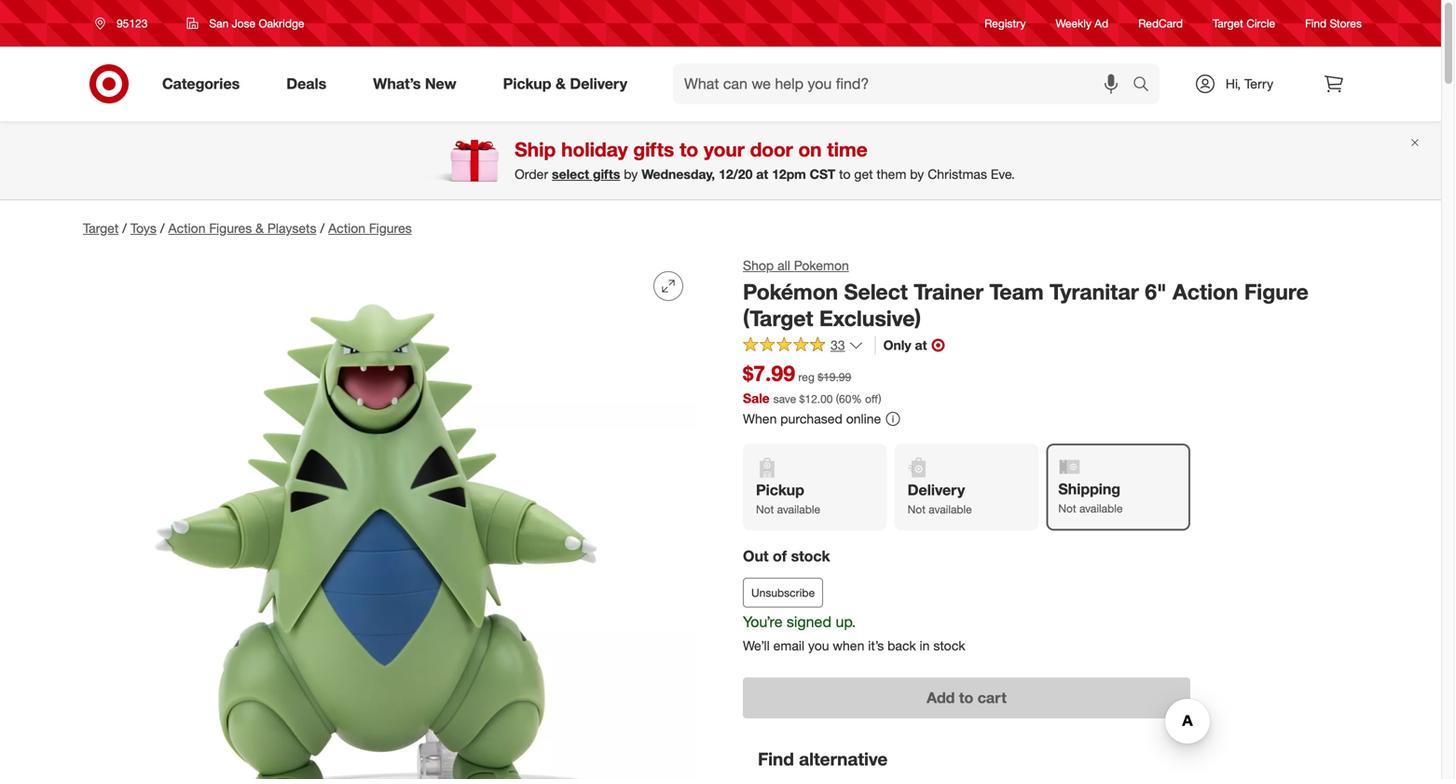 Task type: locate. For each thing, give the bounding box(es) containing it.
1 horizontal spatial pickup
[[756, 481, 805, 500]]

ship
[[515, 138, 556, 161]]

2 by from the left
[[910, 166, 924, 183]]

target for target / toys / action figures & playsets / action figures
[[83, 220, 119, 236]]

0 horizontal spatial to
[[680, 138, 699, 161]]

2 vertical spatial to
[[960, 689, 974, 707]]

in
[[920, 638, 930, 654]]

weekly
[[1056, 16, 1092, 30]]

0 horizontal spatial /
[[122, 220, 127, 236]]

your
[[704, 138, 745, 161]]

save
[[774, 392, 797, 406]]

email
[[774, 638, 805, 654]]

2 horizontal spatial /
[[320, 220, 325, 236]]

available for shipping
[[1080, 502, 1123, 516]]

ad
[[1095, 16, 1109, 30]]

1 vertical spatial find
[[758, 749, 794, 770]]

cart
[[978, 689, 1007, 707]]

1 horizontal spatial to
[[839, 166, 851, 183]]

0 horizontal spatial by
[[624, 166, 638, 183]]

action figures & playsets link
[[168, 220, 317, 236]]

not for shipping
[[1059, 502, 1077, 516]]

33
[[831, 337, 845, 353]]

hi, terry
[[1226, 76, 1274, 92]]

action right toys link
[[168, 220, 206, 236]]

wednesday,
[[642, 166, 715, 183]]

&
[[556, 75, 566, 93], [256, 220, 264, 236]]

1 horizontal spatial target
[[1213, 16, 1244, 30]]

stock inside the you're signed up. we'll email you when it's back in stock
[[934, 638, 966, 654]]

/ right toys link
[[160, 220, 165, 236]]

new
[[425, 75, 457, 93]]

0 vertical spatial gifts
[[634, 138, 675, 161]]

holiday
[[562, 138, 628, 161]]

1 horizontal spatial not
[[908, 503, 926, 517]]

/ left toys
[[122, 220, 127, 236]]

what's
[[373, 75, 421, 93]]

1 vertical spatial delivery
[[908, 481, 966, 500]]

select
[[845, 279, 908, 305]]

add to cart button
[[743, 678, 1191, 719]]

not
[[1059, 502, 1077, 516], [756, 503, 774, 517], [908, 503, 926, 517]]

1 horizontal spatial /
[[160, 220, 165, 236]]

gifts up wednesday,
[[634, 138, 675, 161]]

action right 6"
[[1173, 279, 1239, 305]]

0 horizontal spatial delivery
[[570, 75, 628, 93]]

target left circle
[[1213, 16, 1244, 30]]

6"
[[1145, 279, 1167, 305]]

& left playsets
[[256, 220, 264, 236]]

1 vertical spatial pickup
[[756, 481, 805, 500]]

back
[[888, 638, 916, 654]]

(
[[836, 392, 839, 406]]

trainer
[[914, 279, 984, 305]]

1 horizontal spatial at
[[915, 337, 927, 353]]

what's new link
[[357, 63, 480, 104]]

stock
[[791, 547, 831, 565], [934, 638, 966, 654]]

at down door
[[757, 166, 769, 183]]

1 horizontal spatial action
[[328, 220, 366, 236]]

target inside target circle link
[[1213, 16, 1244, 30]]

1 vertical spatial target
[[83, 220, 119, 236]]

sale
[[743, 390, 770, 406]]

2 horizontal spatial not
[[1059, 502, 1077, 516]]

0 vertical spatial &
[[556, 75, 566, 93]]

0 vertical spatial pickup
[[503, 75, 552, 93]]

0 horizontal spatial stock
[[791, 547, 831, 565]]

target
[[1213, 16, 1244, 30], [83, 220, 119, 236]]

pickup
[[503, 75, 552, 93], [756, 481, 805, 500]]

0 horizontal spatial not
[[756, 503, 774, 517]]

1 horizontal spatial gifts
[[634, 138, 675, 161]]

0 horizontal spatial find
[[758, 749, 794, 770]]

action
[[168, 220, 206, 236], [328, 220, 366, 236], [1173, 279, 1239, 305]]

to up wednesday,
[[680, 138, 699, 161]]

1 vertical spatial at
[[915, 337, 927, 353]]

0 horizontal spatial pickup
[[503, 75, 552, 93]]

1 horizontal spatial figures
[[369, 220, 412, 236]]

san jose oakridge
[[209, 16, 304, 30]]

95123 button
[[83, 7, 167, 40]]

unsubscribe button
[[743, 578, 824, 608]]

when
[[743, 411, 777, 427]]

off
[[866, 392, 879, 406]]

pickup & delivery
[[503, 75, 628, 93]]

out
[[743, 547, 769, 565]]

/ right playsets
[[320, 220, 325, 236]]

0 horizontal spatial &
[[256, 220, 264, 236]]

you
[[809, 638, 830, 654]]

gifts down holiday
[[593, 166, 621, 183]]

available for pickup
[[777, 503, 821, 517]]

ship holiday gifts to your door on time order select gifts by wednesday, 12/20 at 12pm cst to get them by christmas eve.
[[515, 138, 1015, 183]]

2 horizontal spatial available
[[1080, 502, 1123, 516]]

figure
[[1245, 279, 1309, 305]]

redcard
[[1139, 16, 1184, 30]]

stock right in
[[934, 638, 966, 654]]

pickup inside 'link'
[[503, 75, 552, 93]]

& up the ship
[[556, 75, 566, 93]]

1 horizontal spatial available
[[929, 503, 972, 517]]

0 vertical spatial find
[[1306, 16, 1327, 30]]

not inside delivery not available
[[908, 503, 926, 517]]

action inside shop all pokemon pokémon select trainer team tyranitar 6" action figure (target exclusive)
[[1173, 279, 1239, 305]]

1 vertical spatial gifts
[[593, 166, 621, 183]]

at right only
[[915, 337, 927, 353]]

find left 'alternative'
[[758, 749, 794, 770]]

it's
[[869, 638, 884, 654]]

pokémon
[[743, 279, 839, 305]]

1 vertical spatial to
[[839, 166, 851, 183]]

registry link
[[985, 15, 1026, 31]]

online
[[847, 411, 882, 427]]

by down holiday
[[624, 166, 638, 183]]

by right the them
[[910, 166, 924, 183]]

pickup up the of
[[756, 481, 805, 500]]

toys link
[[131, 220, 157, 236]]

only
[[884, 337, 912, 353]]

shop
[[743, 257, 774, 274]]

1 horizontal spatial by
[[910, 166, 924, 183]]

action right playsets
[[328, 220, 366, 236]]

deals
[[287, 75, 327, 93]]

to right "add"
[[960, 689, 974, 707]]

2 horizontal spatial to
[[960, 689, 974, 707]]

1 vertical spatial stock
[[934, 638, 966, 654]]

pickup up the ship
[[503, 75, 552, 93]]

pickup inside pickup not available
[[756, 481, 805, 500]]

to left get
[[839, 166, 851, 183]]

figures
[[209, 220, 252, 236], [369, 220, 412, 236]]

2 horizontal spatial action
[[1173, 279, 1239, 305]]

at inside ship holiday gifts to your door on time order select gifts by wednesday, 12/20 at 12pm cst to get them by christmas eve.
[[757, 166, 769, 183]]

available inside pickup not available
[[777, 503, 821, 517]]

target left toys
[[83, 220, 119, 236]]

find alternative
[[758, 749, 888, 770]]

shop all pokemon pokémon select trainer team tyranitar 6" action figure (target exclusive)
[[743, 257, 1309, 332]]

tyranitar
[[1050, 279, 1139, 305]]

not for delivery
[[908, 503, 926, 517]]

1 horizontal spatial stock
[[934, 638, 966, 654]]

0 vertical spatial to
[[680, 138, 699, 161]]

them
[[877, 166, 907, 183]]

not inside shipping not available
[[1059, 502, 1077, 516]]

only at
[[884, 337, 927, 353]]

1 horizontal spatial &
[[556, 75, 566, 93]]

shipping
[[1059, 480, 1121, 499]]

not inside pickup not available
[[756, 503, 774, 517]]

target circle link
[[1213, 15, 1276, 31]]

target for target circle
[[1213, 16, 1244, 30]]

shipping not available
[[1059, 480, 1123, 516]]

0 vertical spatial delivery
[[570, 75, 628, 93]]

0 horizontal spatial action
[[168, 220, 206, 236]]

0 horizontal spatial target
[[83, 220, 119, 236]]

add to cart
[[927, 689, 1007, 707]]

0 horizontal spatial at
[[757, 166, 769, 183]]

0 vertical spatial target
[[1213, 16, 1244, 30]]

gifts
[[634, 138, 675, 161], [593, 166, 621, 183]]

What can we help you find? suggestions appear below search field
[[673, 63, 1138, 104]]

33 link
[[743, 336, 864, 358]]

find stores link
[[1306, 15, 1363, 31]]

(target
[[743, 306, 814, 332]]

0 horizontal spatial figures
[[209, 220, 252, 236]]

0 vertical spatial at
[[757, 166, 769, 183]]

0 horizontal spatial available
[[777, 503, 821, 517]]

1 horizontal spatial find
[[1306, 16, 1327, 30]]

find inside 'link'
[[1306, 16, 1327, 30]]

deals link
[[271, 63, 350, 104]]

1 horizontal spatial delivery
[[908, 481, 966, 500]]

/
[[122, 220, 127, 236], [160, 220, 165, 236], [320, 220, 325, 236]]

stock right the of
[[791, 547, 831, 565]]

eve.
[[991, 166, 1015, 183]]

available inside delivery not available
[[929, 503, 972, 517]]

& inside 'link'
[[556, 75, 566, 93]]

exclusive)
[[820, 306, 921, 332]]

redcard link
[[1139, 15, 1184, 31]]

available inside shipping not available
[[1080, 502, 1123, 516]]

find
[[1306, 16, 1327, 30], [758, 749, 794, 770]]

find left stores
[[1306, 16, 1327, 30]]

search
[[1125, 77, 1170, 95]]

door
[[750, 138, 793, 161]]

)
[[879, 392, 882, 406]]



Task type: describe. For each thing, give the bounding box(es) containing it.
3 / from the left
[[320, 220, 325, 236]]

terry
[[1245, 76, 1274, 92]]

you're signed up. we'll email you when it's back in stock
[[743, 613, 966, 654]]

san
[[209, 16, 229, 30]]

alternative
[[799, 749, 888, 770]]

$
[[800, 392, 805, 406]]

delivery inside 'link'
[[570, 75, 628, 93]]

action for pokémon
[[1173, 279, 1239, 305]]

available for delivery
[[929, 503, 972, 517]]

hi,
[[1226, 76, 1241, 92]]

playsets
[[267, 220, 317, 236]]

categories
[[162, 75, 240, 93]]

we'll
[[743, 638, 770, 654]]

san jose oakridge button
[[175, 7, 317, 40]]

1 / from the left
[[122, 220, 127, 236]]

weekly ad
[[1056, 16, 1109, 30]]

registry
[[985, 16, 1026, 30]]

2 / from the left
[[160, 220, 165, 236]]

$7.99 reg $19.99 sale save $ 12.00 ( 60 % off )
[[743, 360, 882, 406]]

12/20
[[719, 166, 753, 183]]

delivery inside delivery not available
[[908, 481, 966, 500]]

team
[[990, 279, 1044, 305]]

1 vertical spatial &
[[256, 220, 264, 236]]

pickup for &
[[503, 75, 552, 93]]

oakridge
[[259, 16, 304, 30]]

action figures link
[[328, 220, 412, 236]]

pickup for not
[[756, 481, 805, 500]]

get
[[855, 166, 873, 183]]

to inside 'button'
[[960, 689, 974, 707]]

when
[[833, 638, 865, 654]]

pok&#233;mon select trainer team tyranitar 6&#34; action figure (target exclusive), 1 of 20 image
[[83, 256, 699, 780]]

categories link
[[146, 63, 263, 104]]

when purchased online
[[743, 411, 882, 427]]

pokemon
[[794, 257, 849, 274]]

find stores
[[1306, 16, 1363, 30]]

action for /
[[328, 220, 366, 236]]

circle
[[1247, 16, 1276, 30]]

add
[[927, 689, 955, 707]]

find for find stores
[[1306, 16, 1327, 30]]

on
[[799, 138, 822, 161]]

1 by from the left
[[624, 166, 638, 183]]

jose
[[232, 16, 256, 30]]

12.00
[[805, 392, 833, 406]]

1 figures from the left
[[209, 220, 252, 236]]

cst
[[810, 166, 836, 183]]

select
[[552, 166, 589, 183]]

toys
[[131, 220, 157, 236]]

out of stock
[[743, 547, 831, 565]]

reg
[[799, 370, 815, 384]]

delivery not available
[[908, 481, 972, 517]]

pickup & delivery link
[[487, 63, 651, 104]]

what's new
[[373, 75, 457, 93]]

2 figures from the left
[[369, 220, 412, 236]]

not for pickup
[[756, 503, 774, 517]]

0 horizontal spatial gifts
[[593, 166, 621, 183]]

you're
[[743, 613, 783, 632]]

12pm
[[772, 166, 806, 183]]

time
[[827, 138, 868, 161]]

purchased
[[781, 411, 843, 427]]

up.
[[836, 613, 856, 632]]

stores
[[1330, 16, 1363, 30]]

signed
[[787, 613, 832, 632]]

$7.99
[[743, 360, 796, 387]]

target / toys / action figures & playsets / action figures
[[83, 220, 412, 236]]

all
[[778, 257, 791, 274]]

weekly ad link
[[1056, 15, 1109, 31]]

find for find alternative
[[758, 749, 794, 770]]

order
[[515, 166, 549, 183]]

target circle
[[1213, 16, 1276, 30]]

$19.99
[[818, 370, 852, 384]]

pickup not available
[[756, 481, 821, 517]]

christmas
[[928, 166, 988, 183]]

0 vertical spatial stock
[[791, 547, 831, 565]]

95123
[[117, 16, 148, 30]]



Task type: vqa. For each thing, say whether or not it's contained in the screenshot.
the ratings
no



